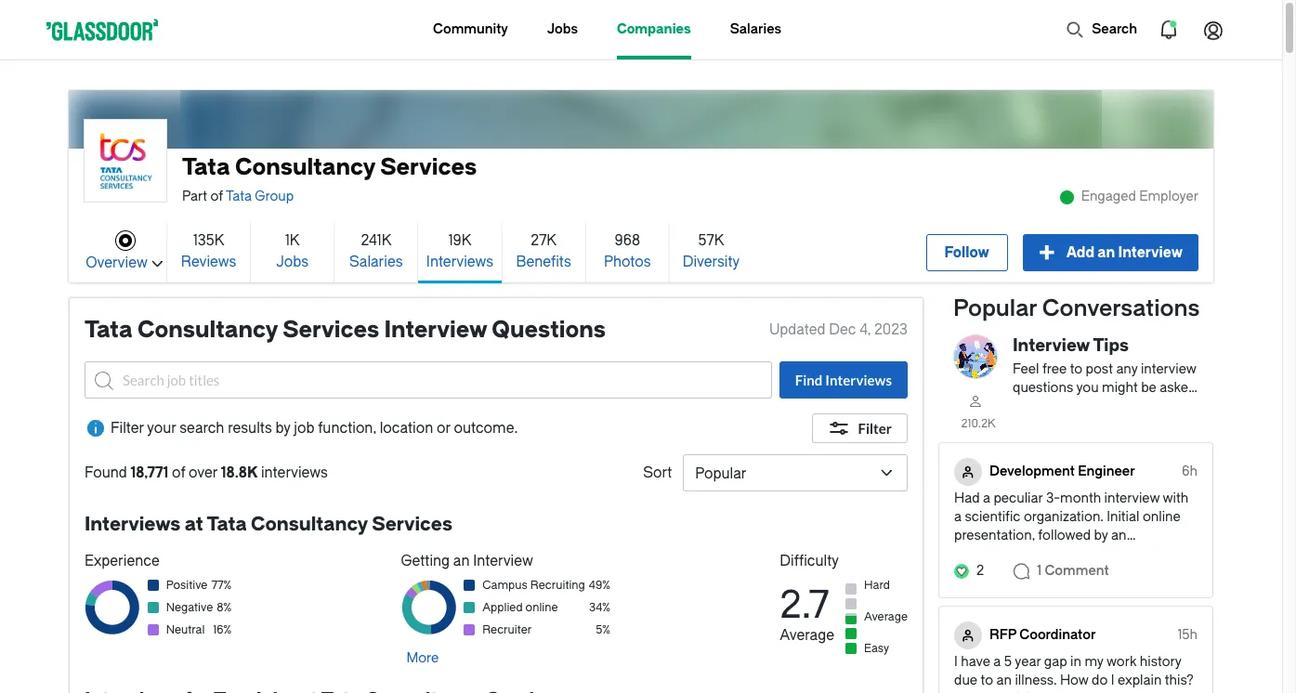 Task type: vqa. For each thing, say whether or not it's contained in the screenshot.
Popular for Popular
yes



Task type: locate. For each thing, give the bounding box(es) containing it.
an right getting
[[453, 553, 470, 570]]

an
[[1098, 244, 1115, 261], [1173, 399, 1188, 414], [453, 553, 470, 570]]

jobs link
[[547, 0, 578, 59]]

1 vertical spatial an
[[1173, 399, 1188, 414]]

companies link
[[617, 0, 691, 59]]

interview up search job titles field
[[384, 317, 487, 343]]

interview
[[1141, 362, 1197, 377]]

found
[[85, 465, 127, 481]]

1 filter from the left
[[111, 420, 144, 437]]

interview tips feel free to post any interview questions you might be asked and i'll help you compose an effective response :)
[[1013, 335, 1197, 433]]

15h
[[1178, 627, 1198, 643]]

interview up free
[[1013, 335, 1090, 356]]

an inside "interview tips feel free to post any interview questions you might be asked and i'll help you compose an effective response :)"
[[1173, 399, 1188, 414]]

1 horizontal spatial jobs
[[547, 21, 578, 37]]

of right part
[[211, 189, 223, 204]]

by
[[276, 420, 290, 437]]

interviews down 19k
[[426, 253, 494, 270]]

0 horizontal spatial jobs
[[276, 253, 309, 270]]

None field
[[85, 362, 772, 399]]

1 vertical spatial salaries
[[350, 253, 403, 270]]

getting an interview
[[401, 553, 533, 570]]

0 vertical spatial consultancy
[[235, 154, 375, 180]]

community
[[433, 21, 508, 37]]

popular
[[954, 296, 1037, 322], [695, 466, 747, 482]]

16%
[[213, 624, 231, 637]]

interviews up filter 'button'
[[826, 372, 892, 388]]

engineer
[[1078, 464, 1135, 479]]

consultancy for tata consultancy services part of tata group
[[235, 154, 375, 180]]

an inside 'link'
[[1098, 244, 1115, 261]]

0 horizontal spatial an
[[453, 553, 470, 570]]

hard
[[864, 579, 890, 592]]

filter down find interviews button
[[858, 420, 892, 437]]

tata right at
[[207, 514, 247, 535]]

1 horizontal spatial filter
[[858, 420, 892, 437]]

2.7
[[780, 584, 830, 627]]

might
[[1102, 380, 1138, 396]]

filter your search results by job function, location or outcome.
[[111, 420, 518, 437]]

companies
[[617, 21, 691, 37]]

19k interviews
[[426, 232, 494, 270]]

you
[[1077, 380, 1099, 396], [1085, 399, 1108, 414]]

1 vertical spatial popular
[[695, 466, 747, 482]]

1 vertical spatial interviews
[[826, 372, 892, 388]]

compose
[[1111, 399, 1170, 414]]

interviews inside button
[[826, 372, 892, 388]]

updated
[[769, 322, 826, 338]]

services up 19k
[[380, 154, 477, 180]]

tata left group
[[226, 189, 252, 204]]

diversity
[[683, 253, 740, 270]]

find interviews button
[[780, 362, 908, 399]]

popular up image for bowl on the right of the page
[[954, 296, 1037, 322]]

easy
[[864, 642, 889, 655]]

search
[[1092, 21, 1138, 37]]

services up getting
[[372, 514, 453, 535]]

consultancy down interviews
[[251, 514, 368, 535]]

0 vertical spatial services
[[380, 154, 477, 180]]

1 horizontal spatial salaries
[[730, 21, 782, 37]]

popular for popular
[[695, 466, 747, 482]]

2 vertical spatial an
[[453, 553, 470, 570]]

add an interview
[[1067, 244, 1183, 261]]

average
[[864, 611, 908, 624], [780, 627, 835, 644]]

experience
[[85, 553, 160, 570]]

of
[[211, 189, 223, 204], [172, 465, 185, 481]]

getting
[[401, 553, 450, 570]]

0 horizontal spatial filter
[[111, 420, 144, 437]]

1 horizontal spatial interviews
[[426, 253, 494, 270]]

follow button
[[926, 234, 1008, 271]]

0 horizontal spatial of
[[172, 465, 185, 481]]

location
[[380, 420, 433, 437]]

salaries
[[730, 21, 782, 37], [350, 253, 403, 270]]

average left easy
[[780, 627, 835, 644]]

0 horizontal spatial interviews
[[85, 514, 181, 535]]

0 vertical spatial salaries
[[730, 21, 782, 37]]

jobs down 1k
[[276, 253, 309, 270]]

sort
[[643, 465, 672, 481]]

response
[[1070, 417, 1127, 433]]

0 vertical spatial jobs
[[547, 21, 578, 37]]

2 filter from the left
[[858, 420, 892, 437]]

interviews for 19k
[[426, 253, 494, 270]]

2 vertical spatial interviews
[[85, 514, 181, 535]]

overview
[[86, 254, 148, 271]]

you down 'to'
[[1077, 380, 1099, 396]]

average down hard
[[864, 611, 908, 624]]

results
[[228, 420, 272, 437]]

0 vertical spatial popular
[[954, 296, 1037, 322]]

services inside tata consultancy services part of tata group
[[380, 154, 477, 180]]

2 horizontal spatial interviews
[[826, 372, 892, 388]]

1 vertical spatial average
[[780, 627, 835, 644]]

1 vertical spatial you
[[1085, 399, 1108, 414]]

function,
[[318, 420, 376, 437]]

filter left your
[[111, 420, 144, 437]]

you up response
[[1085, 399, 1108, 414]]

consultancy inside tata consultancy services part of tata group
[[235, 154, 375, 180]]

add
[[1067, 244, 1095, 261]]

1 horizontal spatial an
[[1098, 244, 1115, 261]]

0 vertical spatial average
[[864, 611, 908, 624]]

services down 1k jobs
[[283, 317, 379, 343]]

1 comment
[[1037, 563, 1109, 579]]

0 vertical spatial of
[[211, 189, 223, 204]]

services for interview
[[283, 317, 379, 343]]

filter inside 'button'
[[858, 420, 892, 437]]

recruiter
[[483, 624, 532, 637]]

filter
[[111, 420, 144, 437], [858, 420, 892, 437]]

1k
[[285, 232, 300, 249]]

1 vertical spatial jobs
[[276, 253, 309, 270]]

1 horizontal spatial of
[[211, 189, 223, 204]]

1 vertical spatial consultancy
[[137, 317, 278, 343]]

an right "add" at the top of the page
[[1098, 244, 1115, 261]]

consultancy down reviews
[[137, 317, 278, 343]]

consultancy up group
[[235, 154, 375, 180]]

49%
[[589, 579, 610, 592]]

community link
[[433, 0, 508, 59]]

0 vertical spatial interviews
[[426, 253, 494, 270]]

jobs
[[547, 21, 578, 37], [276, 253, 309, 270]]

tata
[[182, 154, 230, 180], [226, 189, 252, 204], [85, 317, 133, 343], [207, 514, 247, 535]]

0 vertical spatial you
[[1077, 380, 1099, 396]]

0 horizontal spatial salaries
[[350, 253, 403, 270]]

consultancy for tata consultancy services interview questions
[[137, 317, 278, 343]]

dec
[[829, 322, 856, 338]]

comment
[[1045, 563, 1109, 579]]

of left over
[[172, 465, 185, 481]]

0 horizontal spatial popular
[[695, 466, 747, 482]]

interviews
[[426, 253, 494, 270], [826, 372, 892, 388], [85, 514, 181, 535]]

filter for filter
[[858, 420, 892, 437]]

2 horizontal spatial an
[[1173, 399, 1188, 414]]

0 horizontal spatial average
[[780, 627, 835, 644]]

241k salaries
[[350, 232, 403, 270]]

campus
[[483, 579, 528, 592]]

8%
[[217, 601, 231, 614]]

18,771
[[131, 465, 169, 481]]

interviews up 'experience'
[[85, 514, 181, 535]]

2 vertical spatial consultancy
[[251, 514, 368, 535]]

jobs left companies
[[547, 21, 578, 37]]

interview down engaged employer
[[1119, 244, 1183, 261]]

an down asked
[[1173, 399, 1188, 414]]

27k
[[531, 232, 557, 249]]

found 18,771 of over 18.8k interviews
[[85, 465, 328, 481]]

salaries link
[[730, 0, 782, 59]]

toogle identity image
[[954, 622, 982, 649]]

over
[[189, 465, 218, 481]]

968 photos
[[604, 232, 651, 270]]

popular right sort at the bottom
[[695, 466, 747, 482]]

filter for filter your search results by job function, location or outcome.
[[111, 420, 144, 437]]

210.2k
[[961, 417, 996, 430]]

services
[[380, 154, 477, 180], [283, 317, 379, 343], [372, 514, 453, 535]]

consultancy
[[235, 154, 375, 180], [137, 317, 278, 343], [251, 514, 368, 535]]

rfp
[[990, 627, 1017, 643]]

tata consultancy services part of tata group
[[182, 154, 477, 204]]

1 horizontal spatial popular
[[954, 296, 1037, 322]]

1 vertical spatial services
[[283, 317, 379, 343]]

0 vertical spatial an
[[1098, 244, 1115, 261]]



Task type: describe. For each thing, give the bounding box(es) containing it.
27k benefits
[[516, 232, 571, 270]]

benefits
[[516, 253, 571, 270]]

questions
[[492, 317, 606, 343]]

tips
[[1093, 335, 1129, 356]]

i'll
[[1039, 399, 1052, 414]]

help
[[1056, 399, 1082, 414]]

an for add an interview
[[1098, 244, 1115, 261]]

18.8k
[[221, 465, 258, 481]]

2 vertical spatial services
[[372, 514, 453, 535]]

57k diversity
[[683, 232, 740, 270]]

tata down overview
[[85, 317, 133, 343]]

4,
[[860, 322, 871, 338]]

to
[[1070, 362, 1083, 377]]

employer
[[1140, 189, 1199, 204]]

more
[[407, 651, 439, 666]]

interviews for find
[[826, 372, 892, 388]]

135k reviews
[[181, 232, 236, 270]]

2023
[[875, 322, 908, 338]]

conversations
[[1043, 296, 1200, 322]]

effective
[[1013, 417, 1067, 433]]

an for getting an interview
[[453, 553, 470, 570]]

more button
[[401, 647, 444, 671]]

campus recruiting 49%
[[483, 579, 610, 592]]

positive
[[166, 579, 208, 592]]

968
[[615, 232, 640, 249]]

engaged employer
[[1081, 189, 1199, 204]]

toogle identity image
[[954, 458, 982, 486]]

job
[[294, 420, 315, 437]]

online
[[526, 601, 558, 614]]

photos
[[604, 253, 651, 270]]

your
[[147, 420, 176, 437]]

updated dec 4, 2023
[[769, 322, 908, 338]]

interviews at tata consultancy services
[[85, 514, 453, 535]]

1 vertical spatial of
[[172, 465, 185, 481]]

questions
[[1013, 380, 1074, 396]]

5%
[[596, 624, 610, 637]]

Search job titles field
[[85, 362, 772, 399]]

2.7 average
[[780, 584, 835, 644]]

find
[[795, 372, 823, 388]]

logo image
[[85, 120, 166, 202]]

1 horizontal spatial average
[[864, 611, 908, 624]]

asked
[[1160, 380, 1196, 396]]

241k
[[361, 232, 391, 249]]

2
[[977, 563, 984, 579]]

tata consultancy services interview questions
[[85, 317, 606, 343]]

cover image for tata consultancy services image
[[180, 90, 1102, 194]]

any
[[1116, 362, 1138, 377]]

reviews
[[181, 253, 236, 270]]

6h
[[1182, 464, 1198, 479]]

of inside tata consultancy services part of tata group
[[211, 189, 223, 204]]

difficulty
[[780, 553, 839, 570]]

services for part
[[380, 154, 477, 180]]

and
[[1013, 399, 1036, 414]]

neutral
[[166, 624, 205, 637]]

engaged
[[1081, 189, 1136, 204]]

tata up part
[[182, 154, 230, 180]]

19k
[[449, 232, 471, 249]]

follow
[[945, 244, 990, 261]]

add an interview link
[[1023, 234, 1199, 271]]

recruiting
[[530, 579, 585, 592]]

popular for popular conversations
[[954, 296, 1037, 322]]

34%
[[589, 601, 610, 614]]

search
[[180, 420, 224, 437]]

interview inside "interview tips feel free to post any interview questions you might be asked and i'll help you compose an effective response :)"
[[1013, 335, 1090, 356]]

development
[[990, 464, 1075, 479]]

outcome.
[[454, 420, 518, 437]]

image for bowl image
[[954, 335, 998, 379]]

1k jobs
[[276, 232, 309, 270]]

group
[[255, 189, 294, 204]]

be
[[1141, 380, 1157, 396]]

part
[[182, 189, 207, 204]]

coordinator
[[1020, 627, 1096, 643]]

find interviews
[[795, 372, 892, 388]]

interview inside 'link'
[[1119, 244, 1183, 261]]

57k
[[699, 232, 724, 249]]

search button
[[1057, 11, 1147, 48]]

feel
[[1013, 362, 1039, 377]]

at
[[185, 514, 203, 535]]

development engineer
[[990, 464, 1135, 479]]

:)
[[1130, 417, 1137, 433]]

interview up campus
[[473, 553, 533, 570]]

77%
[[211, 579, 231, 592]]

135k
[[193, 232, 224, 249]]

15h link
[[1178, 624, 1198, 647]]

or
[[437, 420, 450, 437]]

rfp coordinator
[[990, 627, 1096, 643]]

negative
[[166, 601, 213, 614]]

post
[[1086, 362, 1113, 377]]



